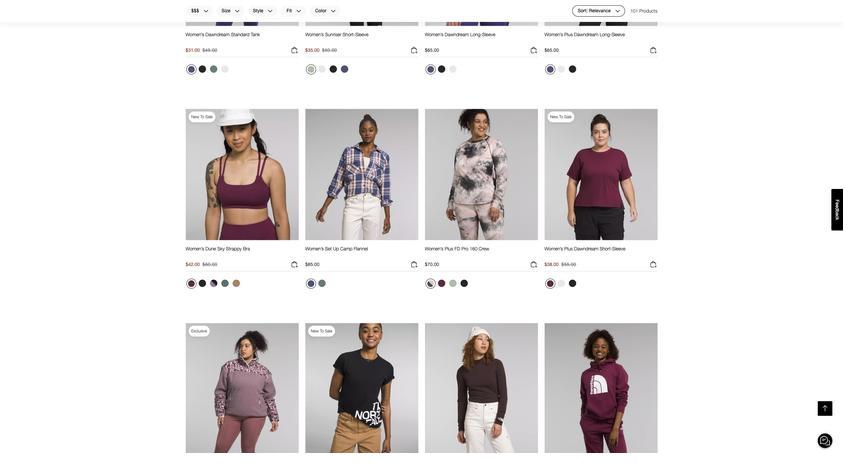 Task type: vqa. For each thing, say whether or not it's contained in the screenshot.
Close image at the right of page
no



Task type: locate. For each thing, give the bounding box(es) containing it.
2 horizontal spatial gardenia white image
[[558, 66, 565, 73]]

0 horizontal spatial boysenberry radio
[[186, 279, 196, 289]]

women's inside women's set up camp flannel button
[[305, 246, 324, 252]]

2 horizontal spatial new to sale
[[551, 114, 572, 119]]

1 horizontal spatial $65.00
[[545, 47, 559, 53]]

tnf black image
[[199, 66, 206, 73], [569, 280, 577, 287]]

short-
[[343, 32, 356, 37], [600, 246, 613, 252]]

cave blue radio for women's plus dawndream long-sleeve
[[546, 65, 556, 75]]

cave blue image left gardenia white icon
[[428, 66, 434, 73]]

tnf black image right cave blue option
[[438, 66, 446, 73]]

e
[[835, 203, 841, 205], [835, 205, 841, 208]]

boysenberry radio left gardenia white heather image
[[546, 279, 556, 289]]

dawndream up $45.00
[[206, 32, 230, 37]]

tnf black image for tnf black option right of misty sage icon
[[461, 280, 468, 287]]

Gardenia White radio
[[317, 64, 327, 75], [448, 64, 458, 75], [556, 64, 567, 75]]

women's plus dawndream short-sleeve
[[545, 246, 626, 252]]

Pink Moss Faded Dye Camo Print radio
[[426, 279, 436, 289]]

0 horizontal spatial $65.00
[[425, 47, 439, 53]]

0 horizontal spatial new
[[191, 114, 199, 119]]

women's inside "women's plus dawndream short-sleeve" button
[[545, 246, 563, 252]]

dark sage image
[[221, 280, 229, 287]]

women's for women's plus dawndream short-sleeve
[[545, 246, 563, 252]]

tnf black image
[[330, 66, 337, 73], [438, 66, 446, 73], [569, 66, 577, 73], [199, 280, 206, 287], [461, 280, 468, 287]]

gardenia white image
[[221, 66, 229, 73], [318, 66, 326, 73], [558, 66, 565, 73]]

Gardenia White Heather radio
[[556, 278, 567, 289]]

0 horizontal spatial cave blue radio
[[186, 65, 196, 75]]

$65.00 button down women's dawndream long-sleeve 'button'
[[425, 46, 538, 57]]

gardenia white radio for women's sunriser short-sleeve
[[317, 64, 327, 75]]

long- down women's plus dawndream long-sleeve image
[[600, 32, 612, 37]]

women's short-sleeve brand proud tee image
[[305, 323, 419, 454]]

cave blue image down $31.00
[[188, 66, 195, 73]]

1 boysenberry radio from the left
[[186, 279, 196, 289]]

$85.00 button
[[305, 261, 419, 272]]

Boysenberry radio
[[186, 279, 196, 289], [546, 279, 556, 289]]

women's dawndream standard tank button
[[186, 32, 260, 44]]

women's dune sky strappy bra image
[[186, 109, 299, 241]]

flannel
[[354, 246, 368, 252]]

new to sale
[[191, 114, 213, 119], [551, 114, 572, 119], [311, 329, 333, 334]]

relevance
[[590, 8, 611, 14]]

1 horizontal spatial cave blue image
[[428, 66, 434, 73]]

$85.00
[[305, 262, 320, 267]]

2 horizontal spatial gardenia white radio
[[556, 64, 567, 75]]

tnf black radio left cave blue paint lightening print 'radio'
[[328, 64, 339, 75]]

women's for women's dawndream long-sleeve
[[425, 32, 444, 37]]

dark sage medium half dome shadow plaid image
[[318, 280, 326, 287]]

2 horizontal spatial to
[[560, 114, 564, 119]]

$35.00
[[305, 47, 320, 53]]

1 $65.00 from the left
[[425, 47, 439, 53]]

k
[[835, 218, 841, 220]]

2 cave blue radio from the left
[[546, 65, 556, 75]]

1 horizontal spatial tnf black image
[[569, 280, 577, 287]]

2 $65.00 from the left
[[545, 47, 559, 53]]

0 horizontal spatial long-
[[471, 32, 483, 37]]

tnf black radio right misty sage icon
[[459, 278, 470, 289]]

$65.00 button for long-
[[545, 46, 658, 57]]

dawndream up $55.00
[[575, 246, 599, 252]]

$65.00 button
[[425, 46, 538, 57], [545, 46, 658, 57]]

women's inside women's plus fd pro 160 crew 'button'
[[425, 246, 444, 252]]

dawndream down sort: on the right of the page
[[575, 32, 599, 37]]

new to sale for dune
[[191, 114, 213, 119]]

2 horizontal spatial sale
[[565, 114, 572, 119]]

gardenia white radio right cave blue option
[[448, 64, 458, 75]]

$$$
[[191, 8, 199, 14]]

cave blue image
[[188, 66, 195, 73], [428, 66, 434, 73]]

set
[[325, 246, 332, 252]]

women's set up camp flannel button
[[305, 246, 368, 258]]

1 cave blue radio from the left
[[186, 65, 196, 75]]

women's sunriser short-sleeve image
[[305, 0, 419, 26]]

women's dune sky strappy bra
[[186, 246, 250, 252]]

1 e from the top
[[835, 203, 841, 205]]

0 vertical spatial short-
[[343, 32, 356, 37]]

women's inside women's dawndream long-sleeve 'button'
[[425, 32, 444, 37]]

2 boysenberry radio from the left
[[546, 279, 556, 289]]

1 horizontal spatial boysenberry image
[[438, 280, 446, 287]]

women's plus dawndream long-sleeve
[[545, 32, 625, 37]]

products
[[640, 8, 658, 14]]

1 horizontal spatial boysenberry radio
[[546, 279, 556, 289]]

e up d
[[835, 203, 841, 205]]

women's set up camp flannel
[[305, 246, 368, 252]]

e up 'b'
[[835, 205, 841, 208]]

sort: relevance button
[[573, 5, 626, 17]]

0 horizontal spatial short-
[[343, 32, 356, 37]]

color
[[315, 8, 327, 14]]

sunriser
[[325, 32, 342, 37]]

gardenia white radio right misty sage image
[[317, 64, 327, 75]]

f e e d b a c k
[[835, 200, 841, 220]]

women's dawndream long-sleeve button
[[425, 32, 496, 44]]

long- inside 'button'
[[471, 32, 483, 37]]

1 horizontal spatial tnf black radio
[[328, 64, 339, 75]]

Misty Sage radio
[[306, 65, 316, 75], [448, 278, 458, 289]]

gardenia white image
[[449, 66, 457, 73]]

gardenia white image right dark sage distorted leaves print image
[[221, 66, 229, 73]]

women's
[[186, 32, 204, 37], [305, 32, 324, 37], [425, 32, 444, 37], [545, 32, 563, 37], [186, 246, 204, 252], [305, 246, 324, 252], [425, 246, 444, 252], [545, 246, 563, 252]]

gardenia white image right misty sage image
[[318, 66, 326, 73]]

a
[[835, 213, 841, 216]]

sleeve
[[356, 32, 369, 37], [483, 32, 496, 37], [612, 32, 625, 37], [613, 246, 626, 252]]

1 horizontal spatial new to sale
[[311, 329, 333, 334]]

women's for women's plus dawndream long-sleeve
[[545, 32, 563, 37]]

$choose color$ option group for women's set up camp flannel
[[305, 278, 328, 292]]

tnf black radio left dark sage distorted leaves print option
[[197, 64, 208, 75]]

0 horizontal spatial tnf black image
[[199, 66, 206, 73]]

0 vertical spatial misty sage radio
[[306, 65, 316, 75]]

gardenia white radio right cave blue image
[[556, 64, 567, 75]]

sort:
[[578, 8, 588, 14]]

color button
[[310, 5, 341, 17]]

women's inside "women's plus dawndream long-sleeve" button
[[545, 32, 563, 37]]

women's dawndream standard tank
[[186, 32, 260, 37]]

1 horizontal spatial cave blue radio
[[546, 65, 556, 75]]

boysenberry radio for $42.00
[[186, 279, 196, 289]]

$65.00
[[425, 47, 439, 53], [545, 47, 559, 53]]

2 long- from the left
[[600, 32, 612, 37]]

bra
[[243, 246, 250, 252]]

fit button
[[281, 5, 307, 17]]

style
[[253, 8, 264, 14]]

gardenia white image for women's sunriser short-sleeve
[[318, 66, 326, 73]]

$70.00
[[425, 262, 439, 267]]

$65.00 up cave blue image
[[545, 47, 559, 53]]

Cave Blue radio
[[426, 65, 436, 75]]

up
[[333, 246, 339, 252]]

1 horizontal spatial misty sage radio
[[448, 278, 458, 289]]

$choose color$ option group
[[186, 64, 231, 77], [305, 64, 351, 77], [425, 64, 459, 77], [545, 64, 579, 77], [186, 278, 242, 292], [305, 278, 328, 292], [425, 278, 470, 292], [545, 278, 579, 292]]

tnf black radio for sunriser
[[328, 64, 339, 75]]

TNF Black radio
[[328, 64, 339, 75], [568, 64, 578, 75], [197, 278, 208, 289]]

camp
[[340, 246, 353, 252]]

0 horizontal spatial $65.00 button
[[425, 46, 538, 57]]

exclusive
[[191, 329, 207, 334]]

boysenberry radio down $42.00
[[186, 279, 196, 289]]

2 horizontal spatial tnf black radio
[[568, 64, 578, 75]]

dawndream
[[206, 32, 230, 37], [445, 32, 469, 37], [575, 32, 599, 37], [575, 246, 599, 252]]

tnf black image left the tnf black iwd print icon
[[199, 280, 206, 287]]

101
[[631, 8, 639, 14]]

tnf black radio right cave blue image
[[568, 64, 578, 75]]

$42.00
[[186, 262, 200, 267]]

misty sage radio right boysenberry radio at the right of the page
[[448, 278, 458, 289]]

gardenia white image inside radio
[[221, 66, 229, 73]]

1 horizontal spatial gardenia white image
[[318, 66, 326, 73]]

tnf black radio right cave blue option
[[437, 64, 447, 75]]

tnf black image right gardenia white heather radio
[[569, 280, 577, 287]]

size button
[[216, 5, 245, 17]]

Cave Blue Paint Lightening Print radio
[[339, 64, 350, 75]]

0 horizontal spatial cave blue image
[[188, 66, 195, 73]]

dawndream down women's dawndream long-sleeve image
[[445, 32, 469, 37]]

tnf black image right misty sage icon
[[461, 280, 468, 287]]

plus
[[565, 32, 573, 37], [445, 246, 454, 252], [565, 246, 573, 252]]

plus inside 'button'
[[445, 246, 454, 252]]

1 gardenia white image from the left
[[221, 66, 229, 73]]

tnf black image left cave blue paint lightening print 'radio'
[[330, 66, 337, 73]]

plus for $70.00
[[445, 246, 454, 252]]

sale for dune
[[205, 114, 213, 119]]

2 gardenia white image from the left
[[318, 66, 326, 73]]

boysenberry radio for $38.00
[[546, 279, 556, 289]]

2 $65.00 button from the left
[[545, 46, 658, 57]]

$choose color$ option group for women's sunriser short-sleeve
[[305, 64, 351, 77]]

2 horizontal spatial new
[[551, 114, 558, 119]]

sale
[[205, 114, 213, 119], [565, 114, 572, 119], [325, 329, 333, 334]]

women's for women's dune sky strappy bra
[[186, 246, 204, 252]]

women's plus cragmont fleece ¼-snap image
[[186, 323, 299, 454]]

0 horizontal spatial new to sale
[[191, 114, 213, 119]]

0 horizontal spatial gardenia white image
[[221, 66, 229, 73]]

to
[[200, 114, 204, 119], [560, 114, 564, 119], [320, 329, 324, 334]]

tnf black image for leftmost tnf black radio
[[199, 280, 206, 287]]

women's for women's plus fd pro 160 crew
[[425, 246, 444, 252]]

1 horizontal spatial short-
[[600, 246, 613, 252]]

dark sage distorted leaves print image
[[210, 66, 217, 73]]

strappy
[[226, 246, 242, 252]]

$60.00
[[203, 262, 217, 267]]

tnf black radio left the tnf black iwd print icon
[[197, 278, 208, 289]]

3 gardenia white radio from the left
[[556, 64, 567, 75]]

misty sage image
[[308, 66, 314, 73]]

101 products status
[[631, 5, 658, 17]]

1 long- from the left
[[471, 32, 483, 37]]

cave blue image inside option
[[428, 66, 434, 73]]

back to top image
[[822, 405, 830, 413]]

gardenia white heather image
[[558, 280, 565, 287]]

standard
[[231, 32, 250, 37]]

women's plus fd pro 160 crew
[[425, 246, 490, 252]]

new
[[191, 114, 199, 119], [551, 114, 558, 119], [311, 329, 319, 334]]

1 horizontal spatial long-
[[600, 32, 612, 37]]

boysenberry image right pink moss faded dye camo print image
[[438, 280, 446, 287]]

b
[[835, 210, 841, 213]]

1 $65.00 button from the left
[[425, 46, 538, 57]]

0 vertical spatial tnf black image
[[199, 66, 206, 73]]

boysenberry image down $42.00
[[188, 281, 195, 287]]

crew
[[479, 246, 490, 252]]

160
[[470, 246, 478, 252]]

gardenia white image right cave blue image
[[558, 66, 565, 73]]

1 cave blue image from the left
[[188, 66, 195, 73]]

women's inside women's dawndream standard tank "button"
[[186, 32, 204, 37]]

TNF Black radio
[[197, 64, 208, 75], [437, 64, 447, 75], [459, 278, 470, 289], [568, 278, 578, 289]]

long- down women's dawndream long-sleeve image
[[471, 32, 483, 37]]

tnf black image right cave blue image
[[569, 66, 577, 73]]

long- inside button
[[600, 32, 612, 37]]

$65.00 button down "women's plus dawndream long-sleeve" button
[[545, 46, 658, 57]]

tnf black radio right gardenia white heather radio
[[568, 278, 578, 289]]

0 horizontal spatial to
[[200, 114, 204, 119]]

$45.00
[[203, 47, 217, 53]]

1 horizontal spatial gardenia white radio
[[448, 64, 458, 75]]

0 horizontal spatial gardenia white radio
[[317, 64, 327, 75]]

Cave Blue radio
[[186, 65, 196, 75], [546, 65, 556, 75]]

to for dune
[[200, 114, 204, 119]]

women's plus fd pro 160 crew image
[[425, 109, 538, 241]]

0 horizontal spatial sale
[[205, 114, 213, 119]]

tnf black image left dark sage distorted leaves print option
[[199, 66, 206, 73]]

boysenberry image
[[438, 280, 446, 287], [188, 281, 195, 287]]

misty sage radio down $35.00
[[306, 65, 316, 75]]

new to sale for plus
[[551, 114, 572, 119]]

2 cave blue image from the left
[[428, 66, 434, 73]]

1 horizontal spatial $65.00 button
[[545, 46, 658, 57]]

pink moss faded dye camo print image
[[428, 281, 434, 287]]

women's inside women's sunriser short-sleeve button
[[305, 32, 324, 37]]

long-
[[471, 32, 483, 37], [600, 32, 612, 37]]

$$$ button
[[186, 5, 213, 17]]

$65.00 up cave blue option
[[425, 47, 439, 53]]

$65.00 for women's dawndream long-sleeve
[[425, 47, 439, 53]]

women's inside women's dune sky strappy bra button
[[186, 246, 204, 252]]

3 gardenia white image from the left
[[558, 66, 565, 73]]

1 horizontal spatial new
[[311, 329, 319, 334]]

$choose color$ option group for women's dune sky strappy bra
[[186, 278, 242, 292]]

misty sage image
[[449, 280, 457, 287]]

1 gardenia white radio from the left
[[317, 64, 327, 75]]



Task type: describe. For each thing, give the bounding box(es) containing it.
women's plus dawndream long-sleeve image
[[545, 0, 658, 26]]

$70.00 button
[[425, 261, 538, 272]]

tnf black image for tnf black option right of cave blue option
[[438, 66, 446, 73]]

cave blue radio for women's dawndream standard tank
[[186, 65, 196, 75]]

1 vertical spatial short-
[[600, 246, 613, 252]]

$choose color$ option group for women's plus fd pro 160 crew
[[425, 278, 470, 292]]

sky
[[217, 246, 225, 252]]

women's for women's sunriser short-sleeve
[[305, 32, 324, 37]]

women's for women's dawndream standard tank
[[186, 32, 204, 37]]

women's set up camp flannel image
[[305, 109, 419, 241]]

size
[[222, 8, 231, 14]]

TNF Black Iwd Print radio
[[208, 278, 219, 289]]

boysenberry image inside radio
[[438, 280, 446, 287]]

0 horizontal spatial misty sage radio
[[306, 65, 316, 75]]

dune
[[206, 246, 216, 252]]

cave blue image for women's dawndream standard tank
[[188, 66, 195, 73]]

$50.00
[[322, 47, 337, 53]]

dawndream inside 'button'
[[445, 32, 469, 37]]

to for plus
[[560, 114, 564, 119]]

f
[[835, 200, 841, 203]]

tank
[[251, 32, 260, 37]]

$38.00
[[545, 262, 559, 267]]

$31.00
[[186, 47, 200, 53]]

Gardenia White radio
[[220, 64, 230, 75]]

gardenia white radio for women's plus dawndream long-sleeve
[[556, 64, 567, 75]]

2 e from the top
[[835, 205, 841, 208]]

tnf black iwd print image
[[210, 280, 217, 287]]

Dark Sage Medium Half Dome Shadow Plaid radio
[[317, 278, 327, 289]]

women's sunriser short-sleeve button
[[305, 32, 369, 44]]

fd
[[455, 246, 461, 252]]

Dark Sage radio
[[220, 278, 230, 289]]

fit
[[287, 8, 292, 14]]

women's plus fd pro 160 crew button
[[425, 246, 490, 258]]

$65.00 button for sleeve
[[425, 46, 538, 57]]

sort: relevance
[[578, 8, 611, 14]]

Almond Butter Graphic Dye Print radio
[[231, 278, 242, 289]]

women's plus dawndream long-sleeve button
[[545, 32, 625, 44]]

$choose color$ option group for women's dawndream standard tank
[[186, 64, 231, 77]]

d
[[835, 208, 841, 210]]

0 horizontal spatial tnf black radio
[[197, 278, 208, 289]]

cave blue paint lightening print image
[[341, 66, 348, 73]]

sleeve inside 'button'
[[483, 32, 496, 37]]

women's plus dawndream short-sleeve image
[[545, 109, 658, 241]]

2 gardenia white radio from the left
[[448, 64, 458, 75]]

tnf black image for tnf black radio associated with plus
[[569, 66, 577, 73]]

$choose color$ option group for women's plus dawndream short-sleeve
[[545, 278, 579, 292]]

plus for $65.00
[[565, 32, 573, 37]]

Dark Sage Distorted Leaves Print radio
[[208, 64, 219, 75]]

boysenberry image
[[547, 281, 554, 287]]

cave blue image for women's dawndream long-sleeve
[[428, 66, 434, 73]]

style button
[[248, 5, 278, 17]]

1 vertical spatial misty sage radio
[[448, 278, 458, 289]]

new for women's dune sky strappy bra
[[191, 114, 199, 119]]

dawndream inside "button"
[[206, 32, 230, 37]]

new for women's plus dawndream short-sleeve
[[551, 114, 558, 119]]

c
[[835, 216, 841, 218]]

women's dune sky strappy bra button
[[186, 246, 250, 258]]

women's dawndream standard tank image
[[186, 0, 299, 26]]

0 horizontal spatial boysenberry image
[[188, 281, 195, 287]]

women's plus dawndream short-sleeve button
[[545, 246, 626, 258]]

cave blue medium bold shadow plaid image
[[308, 281, 314, 287]]

101 products
[[631, 8, 658, 14]]

women's dawndream long-sleeve
[[425, 32, 496, 37]]

almond butter graphic dye print image
[[233, 280, 240, 287]]

women's long-sleeve evolution fitted mock neck image
[[425, 323, 538, 454]]

1 vertical spatial tnf black image
[[569, 280, 577, 287]]

$65.00 for women's plus dawndream long-sleeve
[[545, 47, 559, 53]]

Cave Blue Medium Bold Shadow Plaid radio
[[306, 279, 316, 289]]

f e e d b a c k button
[[832, 189, 844, 231]]

women's for women's set up camp flannel
[[305, 246, 324, 252]]

cave blue image
[[547, 66, 554, 73]]

sale for plus
[[565, 114, 572, 119]]

pro
[[462, 246, 469, 252]]

women's dawndream long-sleeve image
[[425, 0, 538, 26]]

$55.00
[[562, 262, 577, 267]]

women's sunriser short-sleeve
[[305, 32, 369, 37]]

1 horizontal spatial to
[[320, 329, 324, 334]]

Boysenberry radio
[[437, 278, 447, 289]]

$choose color$ option group for women's plus dawndream long-sleeve
[[545, 64, 579, 77]]

$choose color$ option group for women's dawndream long-sleeve
[[425, 64, 459, 77]]

tnf black image for sunriser tnf black radio
[[330, 66, 337, 73]]

women's jumbo half dome pullover hoodie image
[[545, 323, 658, 454]]

1 horizontal spatial sale
[[325, 329, 333, 334]]

tnf black radio for plus
[[568, 64, 578, 75]]

gardenia white image for women's plus dawndream long-sleeve
[[558, 66, 565, 73]]



